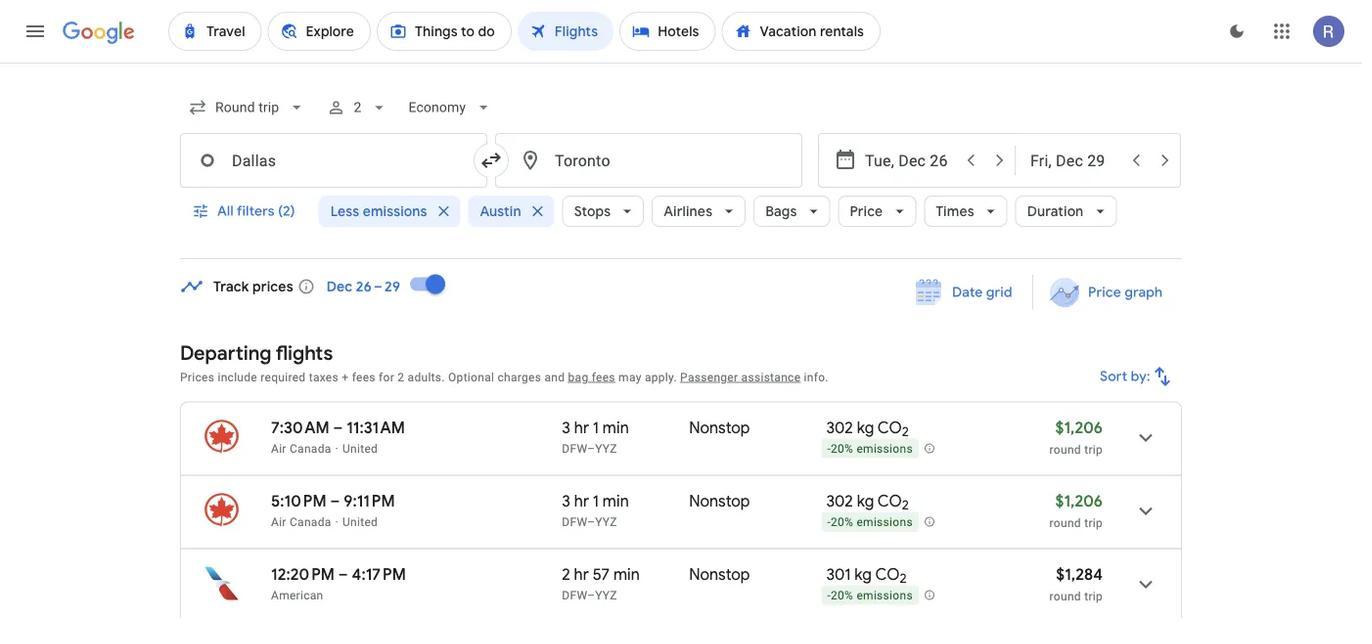 Task type: describe. For each thing, give the bounding box(es) containing it.
3 hr 1 min dfw – yyz for 11:31 am
[[562, 418, 629, 456]]

12:20 pm
[[271, 565, 335, 585]]

11:31 am
[[347, 418, 405, 438]]

302 kg co 2 for 11:31 am
[[827, 418, 909, 441]]

air for 7:30 am
[[271, 442, 287, 456]]

hr inside 2 hr 57 min dfw – yyz
[[574, 565, 589, 585]]

graph
[[1125, 284, 1163, 302]]

times
[[936, 203, 975, 220]]

2 inside popup button
[[354, 99, 362, 116]]

none search field containing all filters (2)
[[180, 84, 1183, 259]]

co for 5:10 pm – 9:11 pm
[[878, 491, 902, 512]]

2 fees from the left
[[592, 371, 616, 384]]

yyz for 11:31 am
[[595, 442, 618, 456]]

20% for 11:31 am
[[831, 443, 854, 456]]

301
[[827, 565, 851, 585]]

dfw for 9:11 pm
[[562, 515, 587, 529]]

3 hr 1 min dfw – yyz for 9:11 pm
[[562, 491, 629, 529]]

Departure time: 12:20 PM. text field
[[271, 565, 335, 585]]

main menu image
[[23, 20, 47, 43]]

yyz for 9:11 pm
[[595, 515, 618, 529]]

– inside 12:20 pm – 4:17 pm american
[[339, 565, 348, 585]]

assistance
[[742, 371, 801, 384]]

– right departure time: 7:30 am. text box
[[333, 418, 343, 438]]

flight details. leaves dallas/fort worth international airport at 12:20 pm on tuesday, december 26 and arrives at toronto pearson international airport at 4:17 pm on tuesday, december 26. image
[[1123, 561, 1170, 608]]

track prices
[[213, 278, 293, 296]]

12:20 pm – 4:17 pm american
[[271, 565, 406, 603]]

7:30 am
[[271, 418, 330, 438]]

$1,206 for 5:10 pm – 9:11 pm
[[1056, 491, 1103, 512]]

nonstop for 9:11 pm
[[690, 491, 750, 512]]

-20% emissions for 11:31 am
[[828, 443, 913, 456]]

times button
[[925, 188, 1008, 235]]

nonstop for 11:31 am
[[690, 418, 750, 438]]

grid
[[987, 284, 1013, 302]]

3 nonstop from the top
[[690, 565, 750, 585]]

co for 7:30 am – 11:31 am
[[878, 418, 902, 438]]

date grid
[[953, 284, 1013, 302]]

price graph
[[1088, 284, 1163, 302]]

dfw inside 2 hr 57 min dfw – yyz
[[562, 589, 587, 603]]

1 for 7:30 am – 11:31 am
[[593, 418, 599, 438]]

duration button
[[1016, 188, 1117, 235]]

may
[[619, 371, 642, 384]]

find the best price region
[[180, 261, 1183, 326]]

and
[[545, 371, 565, 384]]

3 nonstop flight. element from the top
[[690, 565, 750, 588]]

taxes
[[309, 371, 339, 384]]

departing flights
[[180, 341, 333, 366]]

emissions for 4:17 pm
[[857, 590, 913, 603]]

3 20% from the top
[[831, 590, 854, 603]]

– inside 2 hr 57 min dfw – yyz
[[587, 589, 595, 603]]

duration
[[1028, 203, 1084, 220]]

optional
[[448, 371, 495, 384]]

all filters (2) button
[[180, 188, 311, 235]]

nonstop flight. element for 7:30 am – 11:31 am
[[690, 418, 750, 441]]

leaves dallas/fort worth international airport at 5:10 pm on tuesday, december 26 and arrives at toronto pearson international airport at 9:11 pm on tuesday, december 26. element
[[271, 491, 395, 512]]

co inside 301 kg co 2
[[876, 565, 900, 585]]

less emissions
[[331, 203, 427, 220]]

sort by: button
[[1093, 353, 1183, 400]]

302 for 11:31 am
[[827, 418, 854, 438]]

leaves dallas/fort worth international airport at 7:30 am on tuesday, december 26 and arrives at toronto pearson international airport at 11:31 am on tuesday, december 26. element
[[271, 418, 405, 438]]

3 for 9:11 pm
[[562, 491, 571, 512]]

trip for 5:10 pm – 9:11 pm
[[1085, 516, 1103, 530]]

5:10 pm – 9:11 pm
[[271, 491, 395, 512]]

yyz inside 2 hr 57 min dfw – yyz
[[595, 589, 618, 603]]

bag fees button
[[568, 371, 616, 384]]

austin button
[[468, 188, 555, 235]]

3 -20% emissions from the top
[[828, 590, 913, 603]]

departing
[[180, 341, 272, 366]]

all filters (2)
[[217, 203, 295, 220]]

round inside $1,284 round trip
[[1050, 590, 1082, 604]]

emissions inside popup button
[[363, 203, 427, 220]]

min inside 2 hr 57 min dfw – yyz
[[614, 565, 640, 585]]

air canada for 7:30 am
[[271, 442, 331, 456]]

prices include required taxes + fees for 2 adults. optional charges and bag fees may apply. passenger assistance
[[180, 371, 801, 384]]

prices
[[180, 371, 215, 384]]

– up 57
[[587, 515, 595, 529]]

$1,206 round trip for 11:31 am
[[1050, 418, 1103, 457]]

7:30 am – 11:31 am
[[271, 418, 405, 438]]

sort
[[1101, 368, 1128, 386]]

canada for 7:30 am
[[290, 442, 331, 456]]

include
[[218, 371, 257, 384]]

Departure time: 7:30 AM. text field
[[271, 418, 330, 438]]

track
[[213, 278, 249, 296]]

bags
[[766, 203, 797, 220]]

1284 US dollars text field
[[1057, 565, 1103, 585]]

5:10 pm
[[271, 491, 327, 512]]

302 kg co 2 for 9:11 pm
[[827, 491, 909, 514]]

apply.
[[645, 371, 677, 384]]

bag
[[568, 371, 589, 384]]

20% for 9:11 pm
[[831, 516, 854, 530]]

total duration 3 hr 1 min. element for 9:11 pm
[[562, 491, 690, 514]]

301 kg co 2
[[827, 565, 907, 588]]



Task type: locate. For each thing, give the bounding box(es) containing it.
united down 9:11 pm
[[343, 515, 378, 529]]

4:17 pm
[[352, 565, 406, 585]]

1 vertical spatial air canada
[[271, 515, 331, 529]]

2 vertical spatial 20%
[[831, 590, 854, 603]]

1 vertical spatial kg
[[857, 491, 875, 512]]

2 trip from the top
[[1085, 516, 1103, 530]]

-20% emissions
[[828, 443, 913, 456], [828, 516, 913, 530], [828, 590, 913, 603]]

2 vertical spatial co
[[876, 565, 900, 585]]

1 horizontal spatial price
[[1088, 284, 1122, 302]]

2 vertical spatial trip
[[1085, 590, 1103, 604]]

Arrival time: 11:31 AM. text field
[[347, 418, 405, 438]]

Arrival time: 9:11 PM. text field
[[344, 491, 395, 512]]

0 vertical spatial nonstop
[[690, 418, 750, 438]]

round down $1,284 text field
[[1050, 590, 1082, 604]]

2 vertical spatial kg
[[855, 565, 872, 585]]

3 for 11:31 am
[[562, 418, 571, 438]]

1 $1,206 round trip from the top
[[1050, 418, 1103, 457]]

Arrival time: 4:17 PM. text field
[[352, 565, 406, 585]]

1 vertical spatial nonstop flight. element
[[690, 491, 750, 514]]

$1,284 round trip
[[1050, 565, 1103, 604]]

1 total duration 3 hr 1 min. element from the top
[[562, 418, 690, 441]]

min right 57
[[614, 565, 640, 585]]

Departure text field
[[865, 134, 956, 187]]

- for 7:30 am – 11:31 am
[[828, 443, 831, 456]]

1 hr from the top
[[574, 418, 589, 438]]

2 20% from the top
[[831, 516, 854, 530]]

1 vertical spatial total duration 3 hr 1 min. element
[[562, 491, 690, 514]]

1 vertical spatial round
[[1050, 516, 1082, 530]]

total duration 3 hr 1 min. element
[[562, 418, 690, 441], [562, 491, 690, 514]]

2 nonstop flight. element from the top
[[690, 491, 750, 514]]

2 vertical spatial yyz
[[595, 589, 618, 603]]

0 vertical spatial 302 kg co 2
[[827, 418, 909, 441]]

1 vertical spatial -
[[828, 516, 831, 530]]

stops
[[574, 203, 611, 220]]

flight details. leaves dallas/fort worth international airport at 7:30 am on tuesday, december 26 and arrives at toronto pearson international airport at 11:31 am on tuesday, december 26. image
[[1123, 415, 1170, 462]]

302
[[827, 418, 854, 438], [827, 491, 854, 512]]

1206 us dollars text field left flight details. leaves dallas/fort worth international airport at 5:10 pm on tuesday, december 26 and arrives at toronto pearson international airport at 9:11 pm on tuesday, december 26. 'icon'
[[1056, 491, 1103, 512]]

2 1 from the top
[[593, 491, 599, 512]]

$1,206 round trip for 9:11 pm
[[1050, 491, 1103, 530]]

dfw down total duration 2 hr 57 min. element
[[562, 589, 587, 603]]

total duration 2 hr 57 min. element
[[562, 565, 690, 588]]

nonstop flight. element
[[690, 418, 750, 441], [690, 491, 750, 514], [690, 565, 750, 588]]

1206 us dollars text field for 11:31 am
[[1056, 418, 1103, 438]]

1 vertical spatial $1,206 round trip
[[1050, 491, 1103, 530]]

2 air from the top
[[271, 515, 287, 529]]

2 dfw from the top
[[562, 515, 587, 529]]

2 3 hr 1 min dfw – yyz from the top
[[562, 491, 629, 529]]

required
[[261, 371, 306, 384]]

dfw for 11:31 am
[[562, 442, 587, 456]]

filters
[[237, 203, 275, 220]]

price graph button
[[1038, 275, 1179, 310]]

total duration 3 hr 1 min. element for 11:31 am
[[562, 418, 690, 441]]

+
[[342, 371, 349, 384]]

loading results progress bar
[[0, 63, 1363, 67]]

1 - from the top
[[828, 443, 831, 456]]

1 vertical spatial 1206 us dollars text field
[[1056, 491, 1103, 512]]

fees right the bag
[[592, 371, 616, 384]]

1 vertical spatial yyz
[[595, 515, 618, 529]]

dfw up 2 hr 57 min dfw – yyz
[[562, 515, 587, 529]]

1 vertical spatial 20%
[[831, 516, 854, 530]]

0 vertical spatial -
[[828, 443, 831, 456]]

20%
[[831, 443, 854, 456], [831, 516, 854, 530], [831, 590, 854, 603]]

1 vertical spatial 1
[[593, 491, 599, 512]]

dfw
[[562, 442, 587, 456], [562, 515, 587, 529], [562, 589, 587, 603]]

1 round from the top
[[1050, 443, 1082, 457]]

air down departure time: 7:30 am. text box
[[271, 442, 287, 456]]

price inside popup button
[[850, 203, 883, 220]]

1 $1,206 from the top
[[1056, 418, 1103, 438]]

charges
[[498, 371, 542, 384]]

3 yyz from the top
[[595, 589, 618, 603]]

3 hr 1 min dfw – yyz up 57
[[562, 491, 629, 529]]

2 round from the top
[[1050, 516, 1082, 530]]

$1,206 for 7:30 am – 11:31 am
[[1056, 418, 1103, 438]]

3 dfw from the top
[[562, 589, 587, 603]]

1 vertical spatial united
[[343, 515, 378, 529]]

Departure time: 5:10 PM. text field
[[271, 491, 327, 512]]

-
[[828, 443, 831, 456], [828, 516, 831, 530], [828, 590, 831, 603]]

price down departure text field
[[850, 203, 883, 220]]

2 nonstop from the top
[[690, 491, 750, 512]]

passenger
[[681, 371, 739, 384]]

bags button
[[754, 188, 831, 235]]

– down 57
[[587, 589, 595, 603]]

min
[[603, 418, 629, 438], [603, 491, 629, 512], [614, 565, 640, 585]]

1 horizontal spatial fees
[[592, 371, 616, 384]]

0 vertical spatial air canada
[[271, 442, 331, 456]]

canada down departure time: 7:30 am. text box
[[290, 442, 331, 456]]

0 vertical spatial dfw
[[562, 442, 587, 456]]

american
[[271, 589, 324, 603]]

1 3 hr 1 min dfw – yyz from the top
[[562, 418, 629, 456]]

2 - from the top
[[828, 516, 831, 530]]

round for 11:31 am
[[1050, 443, 1082, 457]]

0 vertical spatial united
[[343, 442, 378, 456]]

0 vertical spatial min
[[603, 418, 629, 438]]

1 vertical spatial min
[[603, 491, 629, 512]]

price left graph
[[1088, 284, 1122, 302]]

nonstop flight. element for 5:10 pm – 9:11 pm
[[690, 491, 750, 514]]

1 air canada from the top
[[271, 442, 331, 456]]

2 canada from the top
[[290, 515, 331, 529]]

0 vertical spatial total duration 3 hr 1 min. element
[[562, 418, 690, 441]]

0 vertical spatial yyz
[[595, 442, 618, 456]]

–
[[333, 418, 343, 438], [587, 442, 595, 456], [330, 491, 340, 512], [587, 515, 595, 529], [339, 565, 348, 585], [587, 589, 595, 603]]

dec
[[327, 278, 353, 296]]

1 air from the top
[[271, 442, 287, 456]]

hr left 57
[[574, 565, 589, 585]]

by:
[[1132, 368, 1151, 386]]

2
[[354, 99, 362, 116], [398, 371, 405, 384], [902, 424, 909, 441], [902, 498, 909, 514], [562, 565, 571, 585], [900, 571, 907, 588]]

price for price
[[850, 203, 883, 220]]

dfw down the bag
[[562, 442, 587, 456]]

prices
[[253, 278, 293, 296]]

2 302 from the top
[[827, 491, 854, 512]]

yyz
[[595, 442, 618, 456], [595, 515, 618, 529], [595, 589, 618, 603]]

kg inside 301 kg co 2
[[855, 565, 872, 585]]

1 -20% emissions from the top
[[828, 443, 913, 456]]

2 3 from the top
[[562, 491, 571, 512]]

austin
[[480, 203, 522, 220]]

2 vertical spatial -
[[828, 590, 831, 603]]

1 canada from the top
[[290, 442, 331, 456]]

3 round from the top
[[1050, 590, 1082, 604]]

1 vertical spatial co
[[878, 491, 902, 512]]

canada for 5:10 pm
[[290, 515, 331, 529]]

learn more about tracked prices image
[[297, 278, 315, 296]]

united for 11:31 am
[[343, 442, 378, 456]]

$1,206 left flight details. leaves dallas/fort worth international airport at 5:10 pm on tuesday, december 26 and arrives at toronto pearson international airport at 9:11 pm on tuesday, december 26. 'icon'
[[1056, 491, 1103, 512]]

3 down and
[[562, 418, 571, 438]]

None field
[[180, 90, 315, 125], [401, 90, 501, 125], [180, 90, 315, 125], [401, 90, 501, 125]]

price
[[850, 203, 883, 220], [1088, 284, 1122, 302]]

co
[[878, 418, 902, 438], [878, 491, 902, 512], [876, 565, 900, 585]]

2 -20% emissions from the top
[[828, 516, 913, 530]]

1 vertical spatial 302 kg co 2
[[827, 491, 909, 514]]

$1,284
[[1057, 565, 1103, 585]]

1 for 5:10 pm – 9:11 pm
[[593, 491, 599, 512]]

1 nonstop flight. element from the top
[[690, 418, 750, 441]]

departing flights main content
[[180, 261, 1183, 620]]

1
[[593, 418, 599, 438], [593, 491, 599, 512]]

1 down bag fees button
[[593, 418, 599, 438]]

None search field
[[180, 84, 1183, 259]]

$1,206 round trip
[[1050, 418, 1103, 457], [1050, 491, 1103, 530]]

57
[[593, 565, 610, 585]]

hr down the bag
[[574, 418, 589, 438]]

hr up 2 hr 57 min dfw – yyz
[[574, 491, 589, 512]]

less emissions button
[[319, 188, 461, 235]]

1 yyz from the top
[[595, 442, 618, 456]]

$1,206 down sort
[[1056, 418, 1103, 438]]

1 united from the top
[[343, 442, 378, 456]]

1 vertical spatial nonstop
[[690, 491, 750, 512]]

0 vertical spatial -20% emissions
[[828, 443, 913, 456]]

round up $1,284
[[1050, 516, 1082, 530]]

0 vertical spatial co
[[878, 418, 902, 438]]

min for 9:11 pm
[[603, 491, 629, 512]]

yyz down bag fees button
[[595, 442, 618, 456]]

1206 US dollars text field
[[1056, 418, 1103, 438], [1056, 491, 1103, 512]]

1 vertical spatial 3 hr 1 min dfw – yyz
[[562, 491, 629, 529]]

3 hr from the top
[[574, 565, 589, 585]]

air canada for 5:10 pm
[[271, 515, 331, 529]]

date grid button
[[902, 275, 1029, 310]]

0 vertical spatial $1,206 round trip
[[1050, 418, 1103, 457]]

leaves dallas/fort worth international airport at 12:20 pm on tuesday, december 26 and arrives at toronto pearson international airport at 4:17 pm on tuesday, december 26. element
[[271, 565, 406, 585]]

flights
[[276, 341, 333, 366]]

air canada
[[271, 442, 331, 456], [271, 515, 331, 529]]

round
[[1050, 443, 1082, 457], [1050, 516, 1082, 530], [1050, 590, 1082, 604]]

1 up 57
[[593, 491, 599, 512]]

airlines
[[664, 203, 713, 220]]

fees right '+'
[[352, 371, 376, 384]]

0 vertical spatial kg
[[857, 418, 875, 438]]

0 vertical spatial price
[[850, 203, 883, 220]]

fees
[[352, 371, 376, 384], [592, 371, 616, 384]]

united for 9:11 pm
[[343, 515, 378, 529]]

price for price graph
[[1088, 284, 1122, 302]]

1 vertical spatial 302
[[827, 491, 854, 512]]

1 nonstop from the top
[[690, 418, 750, 438]]

$1,206
[[1056, 418, 1103, 438], [1056, 491, 1103, 512]]

Return text field
[[1031, 134, 1121, 187]]

air down the 5:10 pm
[[271, 515, 287, 529]]

trip up $1,284
[[1085, 516, 1103, 530]]

hr for 5:10 pm – 9:11 pm
[[574, 491, 589, 512]]

1206 us dollars text field down sort
[[1056, 418, 1103, 438]]

2 vertical spatial dfw
[[562, 589, 587, 603]]

0 vertical spatial 3 hr 1 min dfw – yyz
[[562, 418, 629, 456]]

2 hr from the top
[[574, 491, 589, 512]]

stops button
[[563, 188, 644, 235]]

emissions
[[363, 203, 427, 220], [857, 443, 913, 456], [857, 516, 913, 530], [857, 590, 913, 603]]

0 vertical spatial round
[[1050, 443, 1082, 457]]

1 vertical spatial dfw
[[562, 515, 587, 529]]

trip for 7:30 am – 11:31 am
[[1085, 443, 1103, 457]]

1 vertical spatial trip
[[1085, 516, 1103, 530]]

3 hr 1 min dfw – yyz down bag fees button
[[562, 418, 629, 456]]

dec 26 – 29
[[327, 278, 401, 296]]

air canada down the 5:10 pm text box
[[271, 515, 331, 529]]

sort by:
[[1101, 368, 1151, 386]]

None text field
[[495, 133, 803, 188]]

0 vertical spatial 1
[[593, 418, 599, 438]]

0 vertical spatial air
[[271, 442, 287, 456]]

0 vertical spatial nonstop flight. element
[[690, 418, 750, 441]]

2 vertical spatial -20% emissions
[[828, 590, 913, 603]]

0 vertical spatial 302
[[827, 418, 854, 438]]

9:11 pm
[[344, 491, 395, 512]]

2 1206 us dollars text field from the top
[[1056, 491, 1103, 512]]

swap origin and destination. image
[[480, 149, 503, 172]]

2 vertical spatial hr
[[574, 565, 589, 585]]

canada down the 5:10 pm text box
[[290, 515, 331, 529]]

all
[[217, 203, 234, 220]]

0 vertical spatial hr
[[574, 418, 589, 438]]

price inside "button"
[[1088, 284, 1122, 302]]

0 vertical spatial 1206 us dollars text field
[[1056, 418, 1103, 438]]

yyz up 57
[[595, 515, 618, 529]]

1 vertical spatial price
[[1088, 284, 1122, 302]]

1 vertical spatial -20% emissions
[[828, 516, 913, 530]]

total duration 3 hr 1 min. element down the 'may'
[[562, 418, 690, 441]]

hr
[[574, 418, 589, 438], [574, 491, 589, 512], [574, 565, 589, 585]]

air canada down 7:30 am
[[271, 442, 331, 456]]

trip down $1,284 text field
[[1085, 590, 1103, 604]]

1 20% from the top
[[831, 443, 854, 456]]

trip inside $1,284 round trip
[[1085, 590, 1103, 604]]

0 vertical spatial 3
[[562, 418, 571, 438]]

2 air canada from the top
[[271, 515, 331, 529]]

0 vertical spatial trip
[[1085, 443, 1103, 457]]

adults.
[[408, 371, 445, 384]]

1 1 from the top
[[593, 418, 599, 438]]

trip left flight details. leaves dallas/fort worth international airport at 7:30 am on tuesday, december 26 and arrives at toronto pearson international airport at 11:31 am on tuesday, december 26. icon
[[1085, 443, 1103, 457]]

2 total duration 3 hr 1 min. element from the top
[[562, 491, 690, 514]]

air
[[271, 442, 287, 456], [271, 515, 287, 529]]

– down bag fees button
[[587, 442, 595, 456]]

2 inside 301 kg co 2
[[900, 571, 907, 588]]

1 vertical spatial 3
[[562, 491, 571, 512]]

2 302 kg co 2 from the top
[[827, 491, 909, 514]]

2 yyz from the top
[[595, 515, 618, 529]]

2 vertical spatial nonstop
[[690, 565, 750, 585]]

hr for 7:30 am – 11:31 am
[[574, 418, 589, 438]]

302 kg co 2
[[827, 418, 909, 441], [827, 491, 909, 514]]

kg for 7:30 am – 11:31 am
[[857, 418, 875, 438]]

total duration 3 hr 1 min. element up total duration 2 hr 57 min. element
[[562, 491, 690, 514]]

3 trip from the top
[[1085, 590, 1103, 604]]

– left 9:11 pm
[[330, 491, 340, 512]]

-20% emissions for 9:11 pm
[[828, 516, 913, 530]]

2 vertical spatial round
[[1050, 590, 1082, 604]]

26 – 29
[[356, 278, 401, 296]]

(2)
[[278, 203, 295, 220]]

1206 us dollars text field for 9:11 pm
[[1056, 491, 1103, 512]]

canada
[[290, 442, 331, 456], [290, 515, 331, 529]]

0 vertical spatial $1,206
[[1056, 418, 1103, 438]]

less
[[331, 203, 360, 220]]

3 up 2 hr 57 min dfw – yyz
[[562, 491, 571, 512]]

air for 5:10 pm
[[271, 515, 287, 529]]

1 302 kg co 2 from the top
[[827, 418, 909, 441]]

min down the 'may'
[[603, 418, 629, 438]]

0 vertical spatial canada
[[290, 442, 331, 456]]

change appearance image
[[1214, 8, 1261, 55]]

1 vertical spatial hr
[[574, 491, 589, 512]]

emissions for 9:11 pm
[[857, 516, 913, 530]]

$1,206 round trip up $1,284
[[1050, 491, 1103, 530]]

2 $1,206 from the top
[[1056, 491, 1103, 512]]

emissions for 11:31 am
[[857, 443, 913, 456]]

for
[[379, 371, 395, 384]]

$1,206 round trip left flight details. leaves dallas/fort worth international airport at 7:30 am on tuesday, december 26 and arrives at toronto pearson international airport at 11:31 am on tuesday, december 26. icon
[[1050, 418, 1103, 457]]

1 dfw from the top
[[562, 442, 587, 456]]

passenger assistance button
[[681, 371, 801, 384]]

2 hr 57 min dfw – yyz
[[562, 565, 640, 603]]

1 fees from the left
[[352, 371, 376, 384]]

– left 4:17 pm
[[339, 565, 348, 585]]

1 trip from the top
[[1085, 443, 1103, 457]]

3
[[562, 418, 571, 438], [562, 491, 571, 512]]

airlines button
[[652, 188, 746, 235]]

round for 9:11 pm
[[1050, 516, 1082, 530]]

0 horizontal spatial price
[[850, 203, 883, 220]]

yyz down 57
[[595, 589, 618, 603]]

1 vertical spatial $1,206
[[1056, 491, 1103, 512]]

kg
[[857, 418, 875, 438], [857, 491, 875, 512], [855, 565, 872, 585]]

2 united from the top
[[343, 515, 378, 529]]

united down 11:31 am text box at the bottom
[[343, 442, 378, 456]]

2 vertical spatial min
[[614, 565, 640, 585]]

round left flight details. leaves dallas/fort worth international airport at 7:30 am on tuesday, december 26 and arrives at toronto pearson international airport at 11:31 am on tuesday, december 26. icon
[[1050, 443, 1082, 457]]

1 3 from the top
[[562, 418, 571, 438]]

min up 57
[[603, 491, 629, 512]]

date
[[953, 284, 984, 302]]

2 inside 2 hr 57 min dfw – yyz
[[562, 565, 571, 585]]

3 hr 1 min dfw – yyz
[[562, 418, 629, 456], [562, 491, 629, 529]]

3 - from the top
[[828, 590, 831, 603]]

302 for 9:11 pm
[[827, 491, 854, 512]]

0 horizontal spatial fees
[[352, 371, 376, 384]]

1 1206 us dollars text field from the top
[[1056, 418, 1103, 438]]

flight details. leaves dallas/fort worth international airport at 5:10 pm on tuesday, december 26 and arrives at toronto pearson international airport at 9:11 pm on tuesday, december 26. image
[[1123, 488, 1170, 535]]

1 vertical spatial canada
[[290, 515, 331, 529]]

2 button
[[318, 84, 397, 131]]

0 vertical spatial 20%
[[831, 443, 854, 456]]

united
[[343, 442, 378, 456], [343, 515, 378, 529]]

1 vertical spatial air
[[271, 515, 287, 529]]

None text field
[[180, 133, 488, 188]]

2 $1,206 round trip from the top
[[1050, 491, 1103, 530]]

2 vertical spatial nonstop flight. element
[[690, 565, 750, 588]]

1 302 from the top
[[827, 418, 854, 438]]

trip
[[1085, 443, 1103, 457], [1085, 516, 1103, 530], [1085, 590, 1103, 604]]

- for 5:10 pm – 9:11 pm
[[828, 516, 831, 530]]

kg for 5:10 pm – 9:11 pm
[[857, 491, 875, 512]]

price button
[[838, 188, 917, 235]]

min for 11:31 am
[[603, 418, 629, 438]]



Task type: vqa. For each thing, say whether or not it's contained in the screenshot.
bottom 3 Hr 1 Min Dfw – Yyz
yes



